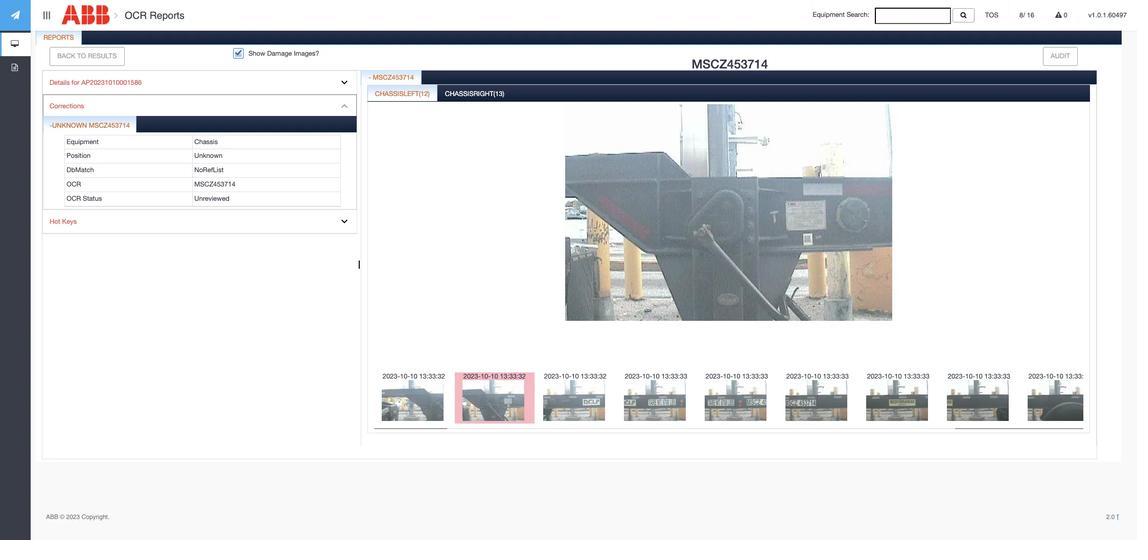 Task type: vqa. For each thing, say whether or not it's contained in the screenshot.


Task type: describe. For each thing, give the bounding box(es) containing it.
hot
[[50, 217, 60, 225]]

search image
[[960, 12, 967, 18]]

0 vertical spatial unknown
[[52, 121, 87, 129]]

3 13:33:33 from the left
[[823, 372, 849, 380]]

5 10- from the left
[[723, 372, 733, 380]]

audit button
[[1043, 47, 1078, 66]]

equipment for equipment search:
[[813, 11, 845, 19]]

9 10 from the left
[[1056, 372, 1063, 380]]

1 13:33:33 from the left
[[661, 372, 687, 380]]

for
[[72, 79, 80, 86]]

mscz453714 tab list
[[34, 28, 1137, 465]]

8 10- from the left
[[965, 372, 975, 380]]

0 vertical spatial reports
[[150, 10, 185, 21]]

1 2023-10-10 13:33:32 from the left
[[383, 372, 445, 380]]

ocr reports
[[122, 10, 185, 21]]

menu inside mscz453714 tab list
[[42, 70, 357, 234]]

ocr for ocr
[[67, 180, 81, 188]]

to
[[77, 52, 86, 60]]

7 10 from the left
[[894, 372, 902, 380]]

images?
[[294, 50, 319, 57]]

4 10- from the left
[[642, 372, 652, 380]]

- for - mscz453714
[[368, 73, 371, 81]]

results
[[88, 52, 117, 60]]

chassisright(13) link
[[438, 84, 511, 105]]

bars image
[[42, 11, 51, 19]]

menu item inside menu
[[43, 95, 357, 210]]

tos button
[[975, 0, 1009, 31]]

row group inside mscz453714 tab list
[[65, 135, 340, 206]]

1 2023- from the left
[[383, 372, 400, 380]]

1 10- from the left
[[400, 372, 410, 380]]

-unknown mscz453714
[[50, 121, 130, 129]]

reports inside mscz453714 tab list
[[43, 34, 74, 41]]

chassis
[[194, 138, 218, 145]]

back to results button
[[50, 47, 124, 66]]

chassisright(13)
[[445, 90, 504, 97]]

tab list for - mscz453714
[[272, 84, 1137, 462]]

8/ 16 button
[[1009, 0, 1045, 31]]

details for ap20231010001586 link
[[43, 71, 357, 95]]

3 2023-10-10 13:33:33 from the left
[[786, 372, 849, 380]]

ocr for ocr reports
[[125, 10, 147, 21]]

noreflist
[[194, 166, 224, 174]]

2 2023-10-10 13:33:33 from the left
[[706, 372, 768, 380]]

corrections link
[[43, 95, 357, 118]]

3 10- from the left
[[562, 372, 571, 380]]

reports link
[[36, 28, 81, 49]]

show damage images?
[[248, 50, 319, 57]]

2 10- from the left
[[481, 372, 491, 380]]

chassisleft(12)
[[375, 90, 430, 97]]

4 2023- from the left
[[625, 372, 642, 380]]

warning image
[[1055, 12, 1062, 18]]

©
[[60, 514, 64, 521]]

2 2023- from the left
[[463, 372, 481, 380]]

1 13:33:32 from the left
[[419, 372, 445, 380]]

hot keys
[[50, 217, 77, 225]]

abb © 2023 copyright.
[[46, 514, 109, 521]]

6 10 from the left
[[814, 372, 821, 380]]

1 2023-10-10 13:33:33 from the left
[[625, 372, 687, 380]]

9 10- from the left
[[1046, 372, 1056, 380]]

-unknown mscz453714 link
[[43, 116, 136, 132]]

ocr status
[[67, 195, 102, 202]]

4 2023-10-10 13:33:33 from the left
[[867, 372, 930, 380]]

back
[[57, 52, 75, 60]]

audit
[[1051, 52, 1070, 60]]

3 2023- from the left
[[544, 372, 562, 380]]

9 2023- from the left
[[1029, 372, 1046, 380]]

7 2023- from the left
[[867, 372, 884, 380]]

search:
[[847, 11, 869, 19]]

hot keys link
[[43, 210, 357, 234]]

3 10 from the left
[[571, 372, 579, 380]]

2.0
[[1106, 514, 1117, 521]]

keys
[[62, 217, 77, 225]]

4 13:33:33 from the left
[[904, 372, 930, 380]]



Task type: locate. For each thing, give the bounding box(es) containing it.
13:33:32
[[419, 372, 445, 380], [500, 372, 526, 380], [581, 372, 607, 380]]

2 13:33:32 from the left
[[500, 372, 526, 380]]

menu item containing corrections
[[43, 95, 357, 210]]

13:33:34
[[1065, 372, 1091, 380]]

1 vertical spatial unknown
[[194, 152, 223, 160]]

tab list inside menu
[[43, 116, 357, 209]]

1 horizontal spatial reports
[[150, 10, 185, 21]]

unknown inside row group
[[194, 152, 223, 160]]

0 vertical spatial ocr
[[125, 10, 147, 21]]

ocr
[[125, 10, 147, 21], [67, 180, 81, 188], [67, 195, 81, 202]]

menu item
[[43, 95, 357, 210]]

damage
[[267, 50, 292, 57]]

tos
[[985, 11, 999, 19]]

1 horizontal spatial -
[[368, 73, 371, 81]]

tab list containing - mscz453714
[[272, 68, 1137, 465]]

status
[[83, 195, 102, 202]]

row group containing equipment
[[65, 135, 340, 206]]

1 horizontal spatial 2023-10-10 13:33:32
[[463, 372, 526, 380]]

0 horizontal spatial -
[[50, 121, 52, 129]]

2 2023-10-10 13:33:32 from the left
[[463, 372, 526, 380]]

1 10 from the left
[[410, 372, 417, 380]]

3 13:33:32 from the left
[[581, 372, 607, 380]]

2 vertical spatial ocr
[[67, 195, 81, 202]]

abb
[[46, 514, 58, 521]]

-
[[368, 73, 371, 81], [50, 121, 52, 129]]

mscz453714 inside row group
[[194, 180, 235, 188]]

equipment for equipment
[[67, 138, 99, 145]]

8/ 16
[[1020, 11, 1034, 19]]

tab list containing -unknown mscz453714
[[43, 116, 357, 209]]

navigation
[[0, 0, 31, 80]]

unknown up noreflist at top left
[[194, 152, 223, 160]]

details
[[50, 79, 70, 86]]

1 vertical spatial -
[[50, 121, 52, 129]]

tab list
[[272, 68, 1137, 465], [272, 84, 1137, 462], [43, 116, 357, 209]]

details for ap20231010001586
[[50, 79, 142, 86]]

1 horizontal spatial 13:33:32
[[500, 372, 526, 380]]

- up the chassisleft(12) link
[[368, 73, 371, 81]]

v1.0.1.60497 button
[[1078, 0, 1137, 31]]

equipment search:
[[813, 11, 875, 19]]

1 vertical spatial reports
[[43, 34, 74, 41]]

2 horizontal spatial 2023-10-10 13:33:32
[[544, 372, 607, 380]]

mscz453714
[[692, 57, 768, 71], [373, 73, 414, 81], [89, 121, 130, 129], [194, 180, 235, 188]]

row group
[[65, 135, 340, 206]]

- mscz453714
[[368, 73, 414, 81]]

5 2023- from the left
[[706, 372, 723, 380]]

equipment up position
[[67, 138, 99, 145]]

back to results
[[57, 52, 117, 60]]

4 10 from the left
[[652, 372, 660, 380]]

5 2023-10-10 13:33:33 from the left
[[948, 372, 1010, 380]]

0 vertical spatial -
[[368, 73, 371, 81]]

0 horizontal spatial 2023-10-10 13:33:32
[[383, 372, 445, 380]]

ap20231010001586
[[81, 79, 142, 86]]

unknown down corrections
[[52, 121, 87, 129]]

6 10- from the left
[[804, 372, 814, 380]]

8/
[[1020, 11, 1025, 19]]

menu containing details for ap20231010001586
[[42, 70, 357, 234]]

8 2023- from the left
[[948, 372, 965, 380]]

1 vertical spatial ocr
[[67, 180, 81, 188]]

0 horizontal spatial reports
[[43, 34, 74, 41]]

2023-10-10 13:33:32
[[383, 372, 445, 380], [463, 372, 526, 380], [544, 372, 607, 380]]

dbmatch
[[67, 166, 94, 174]]

corrections
[[50, 102, 84, 110]]

copyright.
[[82, 514, 109, 521]]

unreviewed
[[194, 195, 229, 202]]

- down corrections
[[50, 121, 52, 129]]

- for -unknown mscz453714
[[50, 121, 52, 129]]

tab list for corrections
[[43, 116, 357, 209]]

- mscz453714 link
[[361, 68, 421, 88]]

16
[[1027, 11, 1034, 19]]

8 10 from the left
[[975, 372, 983, 380]]

equipment left 'search:'
[[813, 11, 845, 19]]

equipment inside row group
[[67, 138, 99, 145]]

reports
[[150, 10, 185, 21], [43, 34, 74, 41]]

7 10- from the left
[[884, 372, 894, 380]]

5 10 from the left
[[733, 372, 740, 380]]

2023-
[[383, 372, 400, 380], [463, 372, 481, 380], [544, 372, 562, 380], [625, 372, 642, 380], [706, 372, 723, 380], [786, 372, 804, 380], [867, 372, 884, 380], [948, 372, 965, 380], [1029, 372, 1046, 380]]

13:33:33
[[661, 372, 687, 380], [742, 372, 768, 380], [823, 372, 849, 380], [904, 372, 930, 380], [984, 372, 1010, 380]]

ocr for ocr status
[[67, 195, 81, 202]]

0 horizontal spatial 13:33:32
[[419, 372, 445, 380]]

tab list containing chassisleft(12)
[[272, 84, 1137, 462]]

0 horizontal spatial unknown
[[52, 121, 87, 129]]

1 horizontal spatial unknown
[[194, 152, 223, 160]]

0 horizontal spatial equipment
[[67, 138, 99, 145]]

6 2023- from the left
[[786, 372, 804, 380]]

long arrow up image
[[1117, 514, 1119, 520]]

0 vertical spatial equipment
[[813, 11, 845, 19]]

show
[[248, 50, 265, 57]]

- inside menu item
[[50, 121, 52, 129]]

10-
[[400, 372, 410, 380], [481, 372, 491, 380], [562, 372, 571, 380], [642, 372, 652, 380], [723, 372, 733, 380], [804, 372, 814, 380], [884, 372, 894, 380], [965, 372, 975, 380], [1046, 372, 1056, 380]]

2 13:33:33 from the left
[[742, 372, 768, 380]]

1 horizontal spatial equipment
[[813, 11, 845, 19]]

2 10 from the left
[[491, 372, 498, 380]]

2023-10-10 13:33:33
[[625, 372, 687, 380], [706, 372, 768, 380], [786, 372, 849, 380], [867, 372, 930, 380], [948, 372, 1010, 380]]

2023
[[66, 514, 80, 521]]

menu
[[42, 70, 357, 234]]

2023-10-10 13:33:34
[[1029, 372, 1091, 380]]

10
[[410, 372, 417, 380], [491, 372, 498, 380], [571, 372, 579, 380], [652, 372, 660, 380], [733, 372, 740, 380], [814, 372, 821, 380], [894, 372, 902, 380], [975, 372, 983, 380], [1056, 372, 1063, 380]]

3 2023-10-10 13:33:32 from the left
[[544, 372, 607, 380]]

1 vertical spatial equipment
[[67, 138, 99, 145]]

equipment
[[813, 11, 845, 19], [67, 138, 99, 145]]

0 button
[[1045, 0, 1078, 31]]

0
[[1062, 11, 1067, 19]]

unknown
[[52, 121, 87, 129], [194, 152, 223, 160]]

position
[[67, 152, 91, 160]]

None field
[[875, 8, 951, 24]]

5 13:33:33 from the left
[[984, 372, 1010, 380]]

v1.0.1.60497
[[1088, 11, 1127, 19]]

chassisleft(12) link
[[368, 84, 437, 105]]

2 horizontal spatial 13:33:32
[[581, 372, 607, 380]]



